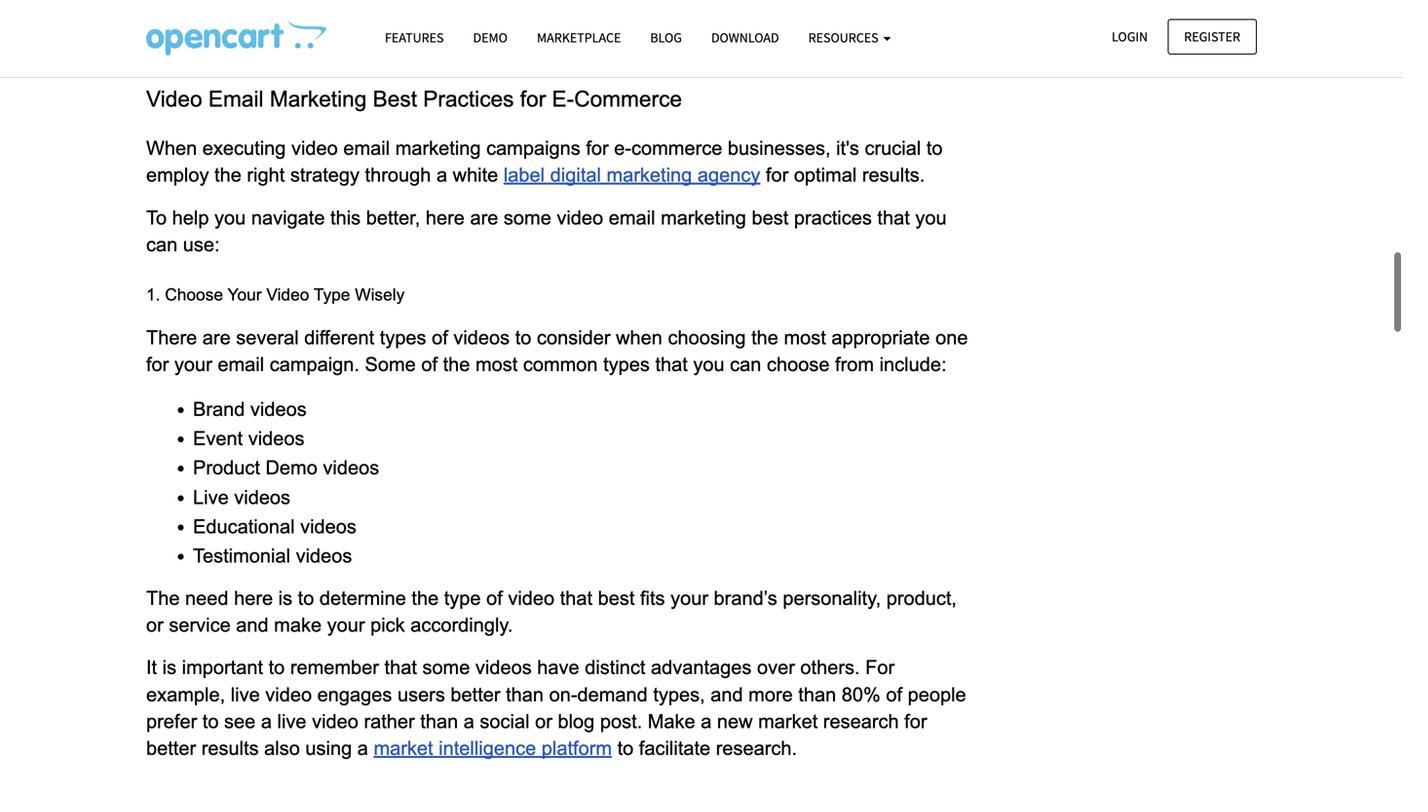 Task type: vqa. For each thing, say whether or not it's contained in the screenshot.
"OpenCart - Open Source Shopping Cart Solution" 'image'
no



Task type: describe. For each thing, give the bounding box(es) containing it.
1 vertical spatial most
[[476, 354, 518, 375]]

blog
[[651, 29, 682, 46]]

can inside there are several different types of videos to consider when choosing the most appropriate one for your email campaign. some of the most common types that you can choose from include:
[[730, 354, 762, 375]]

accordingly.
[[411, 615, 513, 636]]

the need here is to determine the type of video that best fits your brand's personality, product, or service and make your pick accordingly.
[[146, 588, 963, 636]]

0 vertical spatial demo
[[473, 29, 508, 46]]

0 vertical spatial better
[[451, 684, 501, 706]]

to inside there are several different types of videos to consider when choosing the most appropriate one for your email campaign. some of the most common types that you can choose from include:
[[515, 327, 532, 348]]

is inside the need here is to determine the type of video that best fits your brand's personality, product, or service and make your pick accordingly.
[[278, 588, 293, 609]]

here inside to help you navigate this better, here are some video email marketing best practices that you can use:
[[426, 207, 465, 228]]

marketing inside when executing video email marketing campaigns for e-commerce businesses, it's crucial to employ the right strategy through a white
[[395, 138, 481, 159]]

email inside there are several different types of videos to consider when choosing the most appropriate one for your email campaign. some of the most common types that you can choose from include:
[[218, 354, 264, 375]]

to down post. on the left of the page
[[618, 738, 634, 759]]

prefer
[[146, 711, 197, 733]]

wisely
[[355, 286, 405, 304]]

fits
[[640, 588, 665, 609]]

type
[[444, 588, 481, 609]]

make
[[648, 711, 696, 733]]

platform
[[542, 738, 612, 759]]

1. choose your video type wisely
[[146, 286, 405, 304]]

testimonial
[[193, 545, 291, 567]]

campaigns
[[487, 138, 581, 159]]

video up using
[[312, 711, 359, 733]]

when executing video email marketing campaigns for e-commerce businesses, it's crucial to employ the right strategy through a white
[[146, 138, 949, 186]]

label
[[504, 164, 545, 186]]

1 vertical spatial marketing
[[607, 164, 692, 186]]

marketing inside to help you navigate this better, here are some video email marketing best practices that you can use:
[[661, 207, 747, 228]]

commerce
[[574, 87, 682, 112]]

blog link
[[636, 20, 697, 55]]

download link
[[697, 20, 794, 55]]

best inside to help you navigate this better, here are some video email marketing best practices that you can use:
[[752, 207, 789, 228]]

label digital marketing agency link
[[504, 163, 761, 187]]

1 vertical spatial types
[[604, 354, 650, 375]]

types,
[[653, 684, 705, 706]]

1 vertical spatial live
[[277, 711, 307, 733]]

or inside the need here is to determine the type of video that best fits your brand's personality, product, or service and make your pick accordingly.
[[146, 615, 164, 636]]

brand's
[[714, 588, 778, 609]]

features
[[385, 29, 444, 46]]

advantages
[[651, 657, 752, 679]]

executing
[[203, 138, 286, 159]]

market intelligence platform to facilitate research.
[[374, 738, 803, 759]]

engages
[[317, 684, 392, 706]]

or inside it is important to remember that some videos have distinct advantages over others. for example, live video engages users better than on-demand types, and more than 80% of people prefer to see a live video rather than a social or blog post. make a new market research for better results also using a
[[535, 711, 553, 733]]

2 horizontal spatial you
[[916, 207, 947, 228]]

to left see
[[203, 711, 219, 733]]

videos inside there are several different types of videos to consider when choosing the most appropriate one for your email campaign. some of the most common types that you can choose from include:
[[454, 327, 510, 348]]

best
[[373, 87, 417, 112]]

some inside to help you navigate this better, here are some video email marketing best practices that you can use:
[[504, 207, 552, 228]]

some
[[365, 354, 416, 375]]

type
[[314, 286, 350, 304]]

0 vertical spatial most
[[784, 327, 826, 348]]

navigate
[[251, 207, 325, 228]]

best inside the need here is to determine the type of video that best fits your brand's personality, product, or service and make your pick accordingly.
[[598, 588, 635, 609]]

event
[[193, 428, 243, 449]]

login link
[[1096, 19, 1165, 54]]

through
[[365, 164, 431, 186]]

you inside there are several different types of videos to consider when choosing the most appropriate one for your email campaign. some of the most common types that you can choose from include:
[[693, 354, 725, 375]]

are inside to help you navigate this better, here are some video email marketing best practices that you can use:
[[470, 207, 498, 228]]

of inside it is important to remember that some videos have distinct advantages over others. for example, live video engages users better than on-demand types, and more than 80% of people prefer to see a live video rather than a social or blog post. make a new market research for better results also using a
[[886, 684, 903, 706]]

label digital marketing agency for optimal results.
[[504, 164, 925, 186]]

the inside when executing video email marketing campaigns for e-commerce businesses, it's crucial to employ the right strategy through a white
[[214, 164, 242, 186]]

product,
[[887, 588, 957, 609]]

common
[[523, 354, 598, 375]]

pick
[[371, 615, 405, 636]]

use:
[[183, 234, 220, 255]]

your
[[228, 286, 262, 304]]

80%
[[842, 684, 881, 706]]

brand
[[193, 399, 245, 420]]

for
[[866, 657, 895, 679]]

research.
[[716, 738, 798, 759]]

educational
[[193, 516, 295, 537]]

businesses,
[[728, 138, 831, 159]]

optimal
[[794, 164, 857, 186]]

a up intelligence
[[464, 711, 475, 733]]

live
[[193, 487, 229, 508]]

and inside it is important to remember that some videos have distinct advantages over others. for example, live video engages users better than on-demand types, and more than 80% of people prefer to see a live video rather than a social or blog post. make a new market research for better results also using a
[[711, 684, 743, 706]]

using
[[306, 738, 352, 759]]

the up choose
[[752, 327, 779, 348]]

strategy
[[290, 164, 360, 186]]

campaign.
[[270, 354, 360, 375]]

social
[[480, 711, 530, 733]]

it's
[[837, 138, 860, 159]]

several
[[236, 327, 299, 348]]

features link
[[370, 20, 459, 55]]

commerce
[[632, 138, 723, 159]]

digital
[[550, 164, 601, 186]]

others.
[[801, 657, 860, 679]]

register link
[[1168, 19, 1258, 54]]

marketplace link
[[522, 20, 636, 55]]

0 vertical spatial live
[[231, 684, 260, 706]]

to inside when executing video email marketing campaigns for e-commerce businesses, it's crucial to employ the right strategy through a white
[[927, 138, 943, 159]]

distinct
[[585, 657, 646, 679]]

1.
[[146, 286, 160, 304]]

blog
[[558, 711, 595, 733]]

results
[[201, 738, 259, 759]]

the right some
[[443, 354, 470, 375]]

brand videos event videos product demo videos live videos educational videos testimonial videos
[[193, 399, 379, 567]]

agency
[[698, 164, 761, 186]]

market intelligence platform link
[[374, 737, 612, 761]]

1 horizontal spatial than
[[506, 684, 544, 706]]

over
[[757, 657, 795, 679]]

include:
[[880, 354, 947, 375]]

make
[[274, 615, 322, 636]]

when
[[146, 138, 197, 159]]



Task type: locate. For each thing, give the bounding box(es) containing it.
have
[[537, 657, 580, 679]]

demo right product
[[266, 457, 318, 479]]

2 vertical spatial marketing
[[661, 207, 747, 228]]

0 vertical spatial some
[[504, 207, 552, 228]]

important
[[182, 657, 263, 679]]

are down white
[[470, 207, 498, 228]]

1 horizontal spatial are
[[470, 207, 498, 228]]

1 horizontal spatial your
[[327, 615, 365, 636]]

0 vertical spatial email
[[343, 138, 390, 159]]

a right see
[[261, 711, 272, 733]]

to up common
[[515, 327, 532, 348]]

better,
[[366, 207, 420, 228]]

video down remember
[[265, 684, 312, 706]]

1 vertical spatial some
[[423, 657, 470, 679]]

1 vertical spatial video
[[266, 286, 309, 304]]

marketplace
[[537, 29, 621, 46]]

the left type
[[412, 588, 439, 609]]

some down label
[[504, 207, 552, 228]]

video right your
[[266, 286, 309, 304]]

2 horizontal spatial email
[[609, 207, 656, 228]]

or down the the
[[146, 615, 164, 636]]

determine
[[320, 588, 406, 609]]

or
[[146, 615, 164, 636], [535, 711, 553, 733]]

0 horizontal spatial video
[[146, 87, 202, 112]]

video up strategy
[[291, 138, 338, 159]]

0 horizontal spatial types
[[380, 327, 427, 348]]

need
[[185, 588, 229, 609]]

types
[[380, 327, 427, 348], [604, 354, 650, 375]]

can down choosing
[[730, 354, 762, 375]]

2 vertical spatial your
[[327, 615, 365, 636]]

practices
[[794, 207, 872, 228]]

it is important to remember that some videos have distinct advantages over others. for example, live video engages users better than on-demand types, and more than 80% of people prefer to see a live video rather than a social or blog post. make a new market research for better results also using a
[[146, 657, 972, 759]]

users
[[398, 684, 445, 706]]

marketing
[[395, 138, 481, 159], [607, 164, 692, 186], [661, 207, 747, 228]]

0 horizontal spatial demo
[[266, 457, 318, 479]]

demand
[[578, 684, 648, 706]]

to right crucial
[[927, 138, 943, 159]]

to up make
[[298, 588, 314, 609]]

is right it
[[162, 657, 177, 679]]

email
[[343, 138, 390, 159], [609, 207, 656, 228], [218, 354, 264, 375]]

types down when on the left of the page
[[604, 354, 650, 375]]

0 vertical spatial or
[[146, 615, 164, 636]]

0 horizontal spatial are
[[203, 327, 231, 348]]

is up make
[[278, 588, 293, 609]]

on-
[[549, 684, 578, 706]]

of
[[432, 327, 448, 348], [421, 354, 438, 375], [487, 588, 503, 609], [886, 684, 903, 706]]

0 horizontal spatial best
[[598, 588, 635, 609]]

most left common
[[476, 354, 518, 375]]

videos inside it is important to remember that some videos have distinct advantages over others. for example, live video engages users better than on-demand types, and more than 80% of people prefer to see a live video rather than a social or blog post. make a new market research for better results also using a
[[476, 657, 532, 679]]

best left fits
[[598, 588, 635, 609]]

0 vertical spatial are
[[470, 207, 498, 228]]

email down several
[[218, 354, 264, 375]]

1 vertical spatial better
[[146, 738, 196, 759]]

1 vertical spatial are
[[203, 327, 231, 348]]

0 vertical spatial here
[[426, 207, 465, 228]]

that down when on the left of the page
[[656, 354, 688, 375]]

better down prefer
[[146, 738, 196, 759]]

you down 'results.'
[[916, 207, 947, 228]]

for inside when executing video email marketing campaigns for e-commerce businesses, it's crucial to employ the right strategy through a white
[[586, 138, 609, 159]]

0 vertical spatial and
[[236, 615, 269, 636]]

video down digital
[[557, 207, 604, 228]]

here down testimonial
[[234, 588, 273, 609]]

that
[[878, 207, 910, 228], [656, 354, 688, 375], [560, 588, 593, 609], [385, 657, 417, 679]]

to
[[927, 138, 943, 159], [515, 327, 532, 348], [298, 588, 314, 609], [269, 657, 285, 679], [203, 711, 219, 733], [618, 738, 634, 759]]

that inside there are several different types of videos to consider when choosing the most appropriate one for your email campaign. some of the most common types that you can choose from include:
[[656, 354, 688, 375]]

a
[[437, 164, 448, 186], [261, 711, 272, 733], [464, 711, 475, 733], [701, 711, 712, 733], [358, 738, 368, 759]]

you up use:
[[215, 207, 246, 228]]

demo up the practices at the left top of the page
[[473, 29, 508, 46]]

1 horizontal spatial live
[[277, 711, 307, 733]]

0 vertical spatial best
[[752, 207, 789, 228]]

white
[[453, 164, 498, 186]]

your down determine
[[327, 615, 365, 636]]

1 vertical spatial market
[[374, 738, 433, 759]]

1 horizontal spatial some
[[504, 207, 552, 228]]

best
[[752, 207, 789, 228], [598, 588, 635, 609]]

0 horizontal spatial most
[[476, 354, 518, 375]]

1 vertical spatial or
[[535, 711, 553, 733]]

can inside to help you navigate this better, here are some video email marketing best practices that you can use:
[[146, 234, 178, 255]]

market down rather
[[374, 738, 433, 759]]

the inside the need here is to determine the type of video that best fits your brand's personality, product, or service and make your pick accordingly.
[[412, 588, 439, 609]]

0 vertical spatial video
[[146, 87, 202, 112]]

1 horizontal spatial can
[[730, 354, 762, 375]]

most
[[784, 327, 826, 348], [476, 354, 518, 375]]

also
[[264, 738, 300, 759]]

better up social
[[451, 684, 501, 706]]

here
[[426, 207, 465, 228], [234, 588, 273, 609]]

can down to
[[146, 234, 178, 255]]

it
[[146, 657, 157, 679]]

0 horizontal spatial is
[[162, 657, 177, 679]]

you down choosing
[[693, 354, 725, 375]]

1 horizontal spatial or
[[535, 711, 553, 733]]

some inside it is important to remember that some videos have distinct advantages over others. for example, live video engages users better than on-demand types, and more than 80% of people prefer to see a live video rather than a social or blog post. make a new market research for better results also using a
[[423, 657, 470, 679]]

email inside when executing video email marketing campaigns for e-commerce businesses, it's crucial to employ the right strategy through a white
[[343, 138, 390, 159]]

live up 'also'
[[277, 711, 307, 733]]

and inside the need here is to determine the type of video that best fits your brand's personality, product, or service and make your pick accordingly.
[[236, 615, 269, 636]]

email up through
[[343, 138, 390, 159]]

that inside to help you navigate this better, here are some video email marketing best practices that you can use:
[[878, 207, 910, 228]]

when
[[616, 327, 663, 348]]

1 vertical spatial and
[[711, 684, 743, 706]]

1 vertical spatial demo
[[266, 457, 318, 479]]

0 horizontal spatial your
[[174, 354, 212, 375]]

research
[[824, 711, 899, 733]]

top 6 video email marketing best practices to grow your e-commerce business image
[[146, 20, 327, 56]]

0 vertical spatial your
[[174, 354, 212, 375]]

intelligence
[[439, 738, 536, 759]]

than down others.
[[799, 684, 837, 706]]

video inside the need here is to determine the type of video that best fits your brand's personality, product, or service and make your pick accordingly.
[[508, 588, 555, 609]]

1 horizontal spatial is
[[278, 588, 293, 609]]

video up when
[[146, 87, 202, 112]]

2 horizontal spatial than
[[799, 684, 837, 706]]

are inside there are several different types of videos to consider when choosing the most appropriate one for your email campaign. some of the most common types that you can choose from include:
[[203, 327, 231, 348]]

video inside when executing video email marketing campaigns for e-commerce businesses, it's crucial to employ the right strategy through a white
[[291, 138, 338, 159]]

your down there
[[174, 354, 212, 375]]

remember
[[290, 657, 379, 679]]

one
[[936, 327, 968, 348]]

0 vertical spatial can
[[146, 234, 178, 255]]

types up some
[[380, 327, 427, 348]]

to down make
[[269, 657, 285, 679]]

and left make
[[236, 615, 269, 636]]

0 horizontal spatial you
[[215, 207, 246, 228]]

marketing down label digital marketing agency for optimal results.
[[661, 207, 747, 228]]

0 horizontal spatial better
[[146, 738, 196, 759]]

most up choose
[[784, 327, 826, 348]]

e-
[[552, 87, 574, 112]]

a inside when executing video email marketing campaigns for e-commerce businesses, it's crucial to employ the right strategy through a white
[[437, 164, 448, 186]]

email down label digital marketing agency link
[[609, 207, 656, 228]]

results.
[[863, 164, 925, 186]]

choose
[[767, 354, 830, 375]]

product
[[193, 457, 260, 479]]

e-
[[614, 138, 632, 159]]

facilitate
[[639, 738, 711, 759]]

best down agency
[[752, 207, 789, 228]]

that inside it is important to remember that some videos have distinct advantages over others. for example, live video engages users better than on-demand types, and more than 80% of people prefer to see a live video rather than a social or blog post. make a new market research for better results also using a
[[385, 657, 417, 679]]

are right there
[[203, 327, 231, 348]]

market down more
[[759, 711, 818, 733]]

0 horizontal spatial email
[[218, 354, 264, 375]]

rather
[[364, 711, 415, 733]]

1 horizontal spatial most
[[784, 327, 826, 348]]

to inside the need here is to determine the type of video that best fits your brand's personality, product, or service and make your pick accordingly.
[[298, 588, 314, 609]]

here inside the need here is to determine the type of video that best fits your brand's personality, product, or service and make your pick accordingly.
[[234, 588, 273, 609]]

that down 'results.'
[[878, 207, 910, 228]]

resources
[[809, 29, 882, 46]]

1 horizontal spatial email
[[343, 138, 390, 159]]

example,
[[146, 684, 225, 706]]

0 vertical spatial market
[[759, 711, 818, 733]]

1 vertical spatial is
[[162, 657, 177, 679]]

that inside the need here is to determine the type of video that best fits your brand's personality, product, or service and make your pick accordingly.
[[560, 588, 593, 609]]

and up new
[[711, 684, 743, 706]]

0 vertical spatial types
[[380, 327, 427, 348]]

0 horizontal spatial some
[[423, 657, 470, 679]]

better
[[451, 684, 501, 706], [146, 738, 196, 759]]

1 horizontal spatial and
[[711, 684, 743, 706]]

email
[[208, 87, 264, 112]]

your right fits
[[671, 588, 709, 609]]

login
[[1112, 28, 1148, 45]]

1 horizontal spatial video
[[266, 286, 309, 304]]

that up users
[[385, 657, 417, 679]]

there are several different types of videos to consider when choosing the most appropriate one for your email campaign. some of the most common types that you can choose from include:
[[146, 327, 974, 375]]

1 horizontal spatial here
[[426, 207, 465, 228]]

or left blog in the left bottom of the page
[[535, 711, 553, 733]]

are
[[470, 207, 498, 228], [203, 327, 231, 348]]

demo
[[473, 29, 508, 46], [266, 457, 318, 479]]

video
[[146, 87, 202, 112], [266, 286, 309, 304]]

a left white
[[437, 164, 448, 186]]

live up see
[[231, 684, 260, 706]]

that up have
[[560, 588, 593, 609]]

see
[[224, 711, 256, 733]]

1 horizontal spatial you
[[693, 354, 725, 375]]

video inside to help you navigate this better, here are some video email marketing best practices that you can use:
[[557, 207, 604, 228]]

2 horizontal spatial your
[[671, 588, 709, 609]]

than down users
[[420, 711, 458, 733]]

new
[[717, 711, 753, 733]]

from
[[835, 354, 874, 375]]

1 horizontal spatial demo
[[473, 29, 508, 46]]

marketing
[[270, 87, 367, 112]]

choose
[[165, 286, 223, 304]]

post.
[[600, 711, 643, 733]]

than up social
[[506, 684, 544, 706]]

personality,
[[783, 588, 881, 609]]

of inside the need here is to determine the type of video that best fits your brand's personality, product, or service and make your pick accordingly.
[[487, 588, 503, 609]]

market inside it is important to remember that some videos have distinct advantages over others. for example, live video engages users better than on-demand types, and more than 80% of people prefer to see a live video rather than a social or blog post. make a new market research for better results also using a
[[759, 711, 818, 733]]

your inside there are several different types of videos to consider when choosing the most appropriate one for your email campaign. some of the most common types that you can choose from include:
[[174, 354, 212, 375]]

the down the executing
[[214, 164, 242, 186]]

is inside it is important to remember that some videos have distinct advantages over others. for example, live video engages users better than on-demand types, and more than 80% of people prefer to see a live video rather than a social or blog post. make a new market research for better results also using a
[[162, 657, 177, 679]]

for inside it is important to remember that some videos have distinct advantages over others. for example, live video engages users better than on-demand types, and more than 80% of people prefer to see a live video rather than a social or blog post. make a new market research for better results also using a
[[905, 711, 928, 733]]

0 vertical spatial marketing
[[395, 138, 481, 159]]

1 horizontal spatial better
[[451, 684, 501, 706]]

0 horizontal spatial than
[[420, 711, 458, 733]]

1 vertical spatial here
[[234, 588, 273, 609]]

appropriate
[[832, 327, 931, 348]]

here right better,
[[426, 207, 465, 228]]

consider
[[537, 327, 611, 348]]

video right type
[[508, 588, 555, 609]]

0 horizontal spatial or
[[146, 615, 164, 636]]

this
[[330, 207, 361, 228]]

1 horizontal spatial market
[[759, 711, 818, 733]]

to
[[146, 207, 167, 228]]

a right using
[[358, 738, 368, 759]]

1 horizontal spatial types
[[604, 354, 650, 375]]

email inside to help you navigate this better, here are some video email marketing best practices that you can use:
[[609, 207, 656, 228]]

1 vertical spatial email
[[609, 207, 656, 228]]

can
[[146, 234, 178, 255], [730, 354, 762, 375]]

0 horizontal spatial market
[[374, 738, 433, 759]]

marketing down e-
[[607, 164, 692, 186]]

0 horizontal spatial here
[[234, 588, 273, 609]]

is
[[278, 588, 293, 609], [162, 657, 177, 679]]

different
[[304, 327, 375, 348]]

some up users
[[423, 657, 470, 679]]

video
[[291, 138, 338, 159], [557, 207, 604, 228], [508, 588, 555, 609], [265, 684, 312, 706], [312, 711, 359, 733]]

1 horizontal spatial best
[[752, 207, 789, 228]]

resources link
[[794, 20, 906, 55]]

1 vertical spatial your
[[671, 588, 709, 609]]

2 vertical spatial email
[[218, 354, 264, 375]]

1 vertical spatial best
[[598, 588, 635, 609]]

right
[[247, 164, 285, 186]]

more
[[749, 684, 793, 706]]

0 horizontal spatial can
[[146, 234, 178, 255]]

0 horizontal spatial and
[[236, 615, 269, 636]]

0 vertical spatial is
[[278, 588, 293, 609]]

for inside there are several different types of videos to consider when choosing the most appropriate one for your email campaign. some of the most common types that you can choose from include:
[[146, 354, 169, 375]]

marketing up white
[[395, 138, 481, 159]]

a left new
[[701, 711, 712, 733]]

employ
[[146, 164, 209, 186]]

0 horizontal spatial live
[[231, 684, 260, 706]]

1 vertical spatial can
[[730, 354, 762, 375]]

video email marketing best practices for e-commerce
[[146, 87, 682, 112]]

practices
[[423, 87, 514, 112]]

demo inside brand videos event videos product demo videos live videos educational videos testimonial videos
[[266, 457, 318, 479]]



